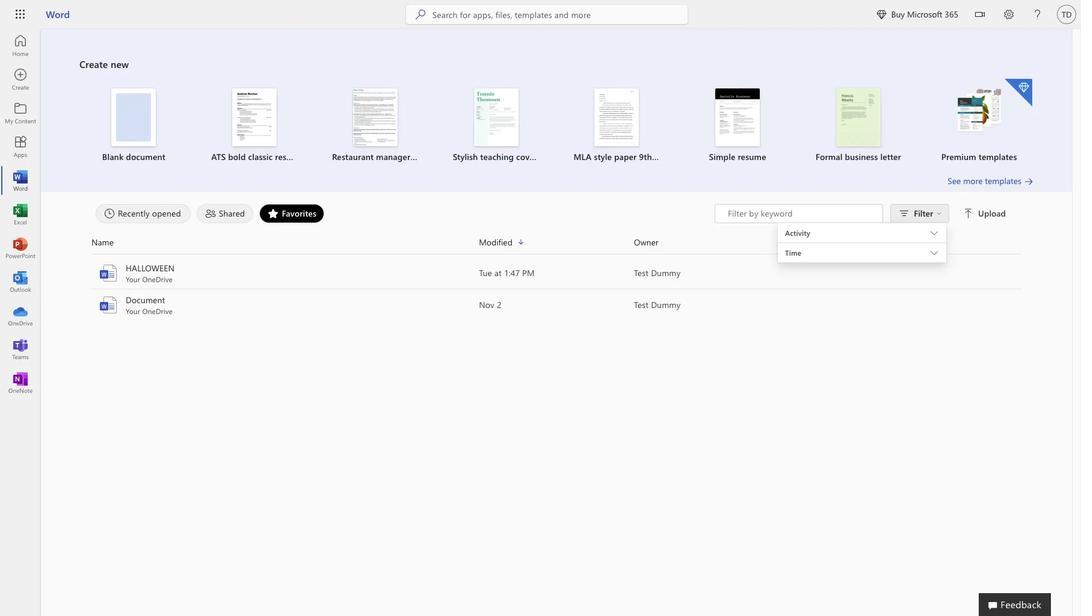 Task type: describe. For each thing, give the bounding box(es) containing it.
templates inside button
[[986, 175, 1022, 187]]

mla style paper 9th edition
[[574, 151, 682, 163]]

Filter by keyword text field
[[727, 208, 877, 220]]

none search field inside "word" banner
[[406, 5, 688, 24]]

restaurant
[[332, 151, 374, 163]]

bold
[[228, 151, 246, 163]]

see
[[948, 175, 962, 187]]

create new
[[79, 58, 129, 70]]

simple resume image
[[716, 88, 760, 146]]

formal business letter image
[[837, 88, 881, 146]]

manager
[[376, 151, 411, 163]]

onedrive for halloween
[[142, 274, 173, 284]]

teams image
[[14, 343, 26, 355]]

resume inside 'simple resume' element
[[738, 151, 767, 163]]

mla style paper 9th edition image
[[595, 88, 639, 146]]

word
[[46, 8, 70, 20]]

dummy for nov 2
[[651, 299, 681, 311]]

simple
[[709, 151, 736, 163]]

stylish teaching cover letter
[[453, 151, 561, 163]]

ats bold classic resume image
[[232, 88, 277, 146]]

owner button
[[634, 235, 789, 249]]

onedrive image
[[14, 309, 26, 321]]

apps image
[[14, 141, 26, 153]]

recently opened element
[[96, 204, 191, 223]]

favorites element
[[260, 204, 324, 223]]

tue
[[479, 267, 492, 279]]

name document cell
[[91, 294, 479, 316]]

test dummy for tue at 1:47 pm
[[634, 267, 681, 279]]

blank document
[[102, 151, 165, 163]]

outlook image
[[14, 276, 26, 288]]

word image
[[99, 296, 118, 315]]

1:47
[[504, 267, 520, 279]]

test for tue at 1:47 pm
[[634, 267, 649, 279]]

 buy microsoft 365
[[877, 8, 959, 20]]

create image
[[14, 73, 26, 85]]

resume inside restaurant manager resume element
[[413, 151, 441, 163]]

document
[[126, 151, 165, 163]]

ats
[[211, 151, 226, 163]]

premium
[[942, 151, 977, 163]]

blank document element
[[81, 88, 187, 163]]

365
[[945, 8, 959, 20]]

td
[[1062, 10, 1072, 19]]

excel image
[[14, 208, 26, 220]]

nov
[[479, 299, 495, 311]]

shared element
[[197, 204, 254, 223]]

formal business letter element
[[806, 88, 912, 163]]

shared tab
[[194, 204, 257, 223]]

new
[[111, 58, 129, 70]]

1 letter from the left
[[540, 151, 561, 163]]

your for document
[[126, 306, 140, 316]]

favorites tab
[[257, 204, 327, 223]]

onedrive for document
[[142, 306, 173, 316]]

simple resume
[[709, 151, 767, 163]]

restaurant manager resume image
[[353, 88, 398, 146]]

business
[[845, 151, 878, 163]]

onenote image
[[14, 377, 26, 389]]

premium templates diamond image
[[1005, 79, 1033, 107]]

word image inside name halloween cell
[[99, 264, 118, 283]]

test dummy for nov 2
[[634, 299, 681, 311]]

my content image
[[14, 107, 26, 119]]

stylish teaching cover letter element
[[443, 88, 561, 163]]

favorites
[[282, 207, 317, 219]]

word banner
[[0, 0, 1082, 31]]

stylish teaching cover letter image
[[474, 88, 519, 146]]

document your onedrive
[[126, 294, 173, 316]]

premium templates image
[[957, 88, 1002, 133]]

ats bold classic resume
[[211, 151, 304, 163]]

at
[[495, 267, 502, 279]]

menu inside displaying 2 out of 9 files. status
[[778, 223, 947, 223]]

ats bold classic resume element
[[201, 88, 308, 163]]

templates inside 'element'
[[979, 151, 1018, 163]]

resume inside ats bold classic resume element
[[275, 151, 304, 163]]

premium templates
[[942, 151, 1018, 163]]

name halloween cell
[[91, 262, 479, 284]]

formal business letter
[[816, 151, 902, 163]]

owner
[[634, 236, 659, 248]]



Task type: locate. For each thing, give the bounding box(es) containing it.
name
[[91, 236, 114, 248]]

powerpoint image
[[14, 242, 26, 254]]

paper
[[615, 151, 637, 163]]

1 vertical spatial dummy
[[651, 299, 681, 311]]

resume
[[275, 151, 304, 163], [413, 151, 441, 163], [738, 151, 767, 163]]

2 test from the top
[[634, 299, 649, 311]]

onedrive down document on the top left
[[142, 306, 173, 316]]

mla style paper 9th edition element
[[564, 88, 682, 163]]

activity, column 4 of 4 column header
[[789, 235, 1022, 249]]

3 resume from the left
[[738, 151, 767, 163]]

1 vertical spatial word image
[[99, 264, 118, 283]]

0 vertical spatial onedrive
[[142, 274, 173, 284]]

0 vertical spatial templates
[[979, 151, 1018, 163]]

1 vertical spatial test dummy
[[634, 299, 681, 311]]

activity down filter by keyword text box
[[786, 228, 811, 238]]

stylish
[[453, 151, 478, 163]]

blank
[[102, 151, 124, 163]]

buy
[[892, 8, 905, 20]]

1 horizontal spatial word image
[[99, 264, 118, 283]]

recently opened
[[118, 207, 181, 219]]

list inside create new 'main content'
[[79, 78, 1034, 175]]

nov 2
[[479, 299, 502, 311]]

halloween
[[126, 262, 175, 274]]

1 vertical spatial your
[[126, 306, 140, 316]]

name button
[[91, 235, 479, 249]]

0 horizontal spatial letter
[[540, 151, 561, 163]]

activity inside displaying 2 out of 9 files. status
[[786, 228, 811, 238]]

more
[[964, 175, 983, 187]]

1 test dummy from the top
[[634, 267, 681, 279]]

2 dummy from the top
[[651, 299, 681, 311]]

 button
[[966, 0, 995, 31]]


[[964, 209, 974, 218]]

style
[[594, 151, 612, 163]]

teaching
[[481, 151, 514, 163]]

filter
[[914, 208, 934, 219]]

cover
[[516, 151, 538, 163]]

row containing name
[[91, 235, 1022, 255]]

halloween your onedrive
[[126, 262, 175, 284]]

filter 
[[914, 208, 942, 219]]

dummy
[[651, 267, 681, 279], [651, 299, 681, 311]]

navigation
[[0, 29, 41, 400]]

your down document on the top left
[[126, 306, 140, 316]]

2 letter from the left
[[881, 151, 902, 163]]

tab list inside create new 'main content'
[[93, 204, 715, 223]]

test for nov 2
[[634, 299, 649, 311]]

tab list containing recently opened
[[93, 204, 715, 223]]

resume right classic
[[275, 151, 304, 163]]

templates right more
[[986, 175, 1022, 187]]

1 horizontal spatial resume
[[413, 151, 441, 163]]

onedrive inside halloween your onedrive
[[142, 274, 173, 284]]

restaurant manager resume
[[332, 151, 441, 163]]

restaurant manager resume element
[[322, 88, 441, 163]]

tue at 1:47 pm
[[479, 267, 535, 279]]

row
[[91, 235, 1022, 255]]

resume right simple at the right top of the page
[[738, 151, 767, 163]]

onedrive
[[142, 274, 173, 284], [142, 306, 173, 316]]

word image down 'name'
[[99, 264, 118, 283]]

2 your from the top
[[126, 306, 140, 316]]

home image
[[14, 40, 26, 52]]

menu
[[778, 223, 947, 223]]

templates up "see more templates" button
[[979, 151, 1018, 163]]

2 onedrive from the top
[[142, 306, 173, 316]]

0 vertical spatial test
[[634, 267, 649, 279]]

row inside create new 'main content'
[[91, 235, 1022, 255]]

activity inside column header
[[789, 236, 817, 248]]

create new main content
[[41, 29, 1073, 321]]

1 resume from the left
[[275, 151, 304, 163]]

0 vertical spatial your
[[126, 274, 140, 284]]

0 vertical spatial test dummy
[[634, 267, 681, 279]]

word image
[[14, 175, 26, 187], [99, 264, 118, 283]]

td button
[[1053, 0, 1082, 29]]

edition
[[655, 151, 682, 163]]

2
[[497, 299, 502, 311]]

see more templates button
[[948, 175, 1034, 187]]

pm
[[522, 267, 535, 279]]

your for halloween
[[126, 274, 140, 284]]

onedrive inside document your onedrive
[[142, 306, 173, 316]]

1 test from the top
[[634, 267, 649, 279]]

test dummy
[[634, 267, 681, 279], [634, 299, 681, 311]]

 upload
[[964, 208, 1006, 219]]

0 vertical spatial word image
[[14, 175, 26, 187]]

1 dummy from the top
[[651, 267, 681, 279]]

your
[[126, 274, 140, 284], [126, 306, 140, 316]]

Search box. Suggestions appear as you type. search field
[[433, 5, 688, 24]]

resume right manager
[[413, 151, 441, 163]]

upload
[[979, 208, 1006, 219]]

modified button
[[479, 235, 634, 249]]

onedrive down halloween
[[142, 274, 173, 284]]


[[937, 211, 942, 216]]

2 horizontal spatial resume
[[738, 151, 767, 163]]

simple resume element
[[685, 88, 791, 163]]

1 vertical spatial onedrive
[[142, 306, 173, 316]]

letter right business
[[881, 151, 902, 163]]

word image down "apps" image at top
[[14, 175, 26, 187]]

feedback
[[1001, 598, 1042, 611]]

1 vertical spatial templates
[[986, 175, 1022, 187]]


[[976, 10, 985, 19]]

microsoft
[[908, 8, 943, 20]]

activity up time
[[789, 236, 817, 248]]


[[877, 10, 887, 19]]

displaying 2 out of 9 files. status
[[715, 204, 1009, 265]]

opened
[[152, 207, 181, 219]]

1 horizontal spatial letter
[[881, 151, 902, 163]]

mla
[[574, 151, 592, 163]]

modified
[[479, 236, 513, 248]]

see more templates
[[948, 175, 1022, 187]]

premium templates element
[[926, 79, 1033, 163]]

9th
[[639, 151, 652, 163]]

0 horizontal spatial word image
[[14, 175, 26, 187]]

0 horizontal spatial resume
[[275, 151, 304, 163]]

classic
[[248, 151, 273, 163]]

create
[[79, 58, 108, 70]]

None search field
[[406, 5, 688, 24]]

your inside document your onedrive
[[126, 306, 140, 316]]

1 onedrive from the top
[[142, 274, 173, 284]]

time
[[786, 248, 802, 258]]

formal
[[816, 151, 843, 163]]

1 vertical spatial test
[[634, 299, 649, 311]]

shared
[[219, 207, 245, 219]]

letter right cover
[[540, 151, 561, 163]]

1 your from the top
[[126, 274, 140, 284]]

your down halloween
[[126, 274, 140, 284]]

templates
[[979, 151, 1018, 163], [986, 175, 1022, 187]]

your inside halloween your onedrive
[[126, 274, 140, 284]]

tab list
[[93, 204, 715, 223]]

letter
[[540, 151, 561, 163], [881, 151, 902, 163]]

dummy for tue at 1:47 pm
[[651, 267, 681, 279]]

recently opened tab
[[93, 204, 194, 223]]

document
[[126, 294, 165, 306]]

test
[[634, 267, 649, 279], [634, 299, 649, 311]]

0 vertical spatial dummy
[[651, 267, 681, 279]]

2 test dummy from the top
[[634, 299, 681, 311]]

2 resume from the left
[[413, 151, 441, 163]]

list
[[79, 78, 1034, 175]]

feedback button
[[979, 593, 1052, 616]]

recently
[[118, 207, 150, 219]]

activity
[[786, 228, 811, 238], [789, 236, 817, 248]]

list containing blank document
[[79, 78, 1034, 175]]



Task type: vqa. For each thing, say whether or not it's contained in the screenshot.
Word icon related to Document
yes



